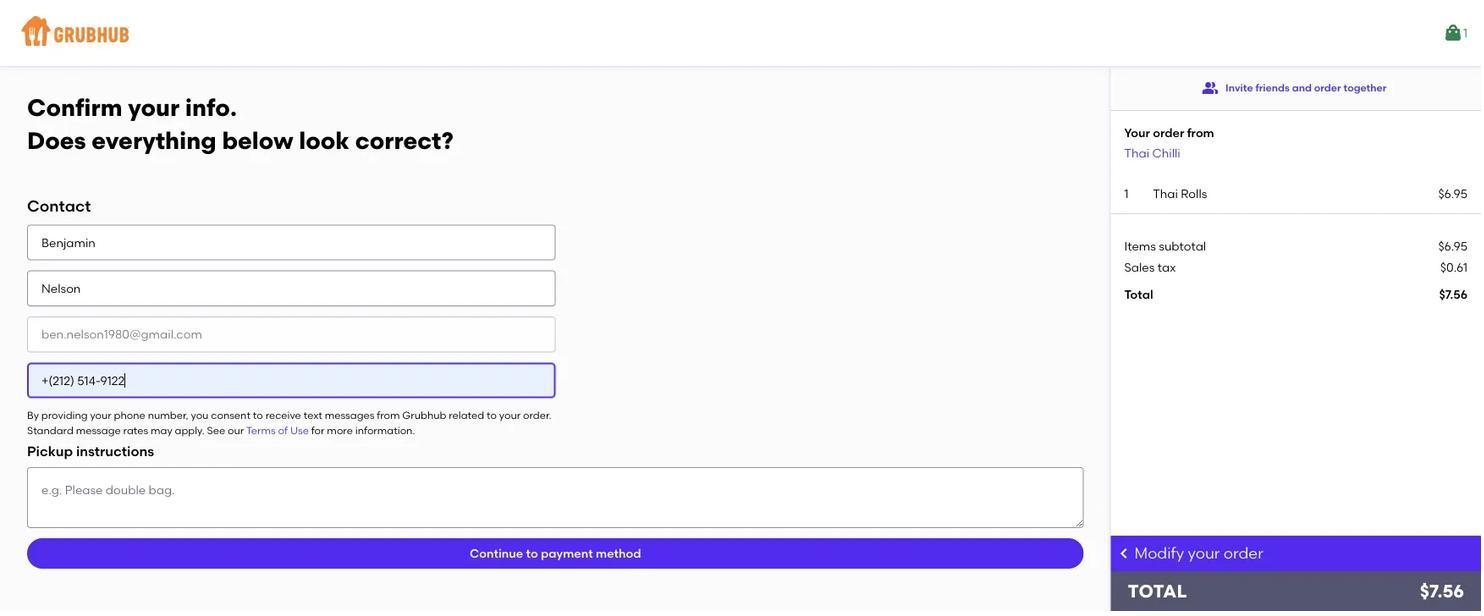 Task type: vqa. For each thing, say whether or not it's contained in the screenshot.
Standard
yes



Task type: locate. For each thing, give the bounding box(es) containing it.
your up message
[[90, 410, 112, 422]]

contact
[[27, 196, 91, 215]]

thai chilli link
[[1125, 146, 1181, 160]]

1 horizontal spatial 1
[[1464, 26, 1468, 40]]

order up chilli
[[1154, 125, 1185, 140]]

1
[[1464, 26, 1468, 40], [1125, 187, 1129, 201]]

0 vertical spatial 1
[[1464, 26, 1468, 40]]

text
[[304, 410, 322, 422]]

pickup instructions
[[27, 443, 154, 459]]

1 horizontal spatial from
[[1188, 125, 1215, 140]]

order right modify
[[1224, 544, 1264, 563]]

to up terms
[[253, 410, 263, 422]]

messages
[[325, 410, 375, 422]]

total down sales
[[1125, 287, 1154, 301]]

1 button
[[1444, 18, 1468, 48]]

to left payment in the bottom left of the page
[[526, 546, 538, 561]]

receive
[[266, 410, 301, 422]]

information.
[[355, 424, 415, 437]]

2 horizontal spatial order
[[1315, 82, 1342, 94]]

your order from thai chilli
[[1125, 125, 1215, 160]]

message
[[76, 424, 121, 437]]

1 vertical spatial $6.95
[[1439, 239, 1468, 254]]

confirm your info. does everything below look correct?
[[27, 94, 454, 155]]

2 vertical spatial order
[[1224, 544, 1264, 563]]

everything
[[92, 126, 217, 155]]

$7.56
[[1440, 287, 1468, 301], [1421, 581, 1465, 603]]

your
[[128, 94, 180, 122], [90, 410, 112, 422], [499, 410, 521, 422], [1189, 544, 1221, 563]]

order
[[1315, 82, 1342, 94], [1154, 125, 1185, 140], [1224, 544, 1264, 563]]

terms of use for more information.
[[246, 424, 415, 437]]

thai left 'rolls'
[[1154, 187, 1179, 201]]

to right related
[[487, 410, 497, 422]]

from
[[1188, 125, 1215, 140], [377, 410, 400, 422]]

by
[[27, 410, 39, 422]]

0 horizontal spatial from
[[377, 410, 400, 422]]

grubhub
[[403, 410, 447, 422]]

0 vertical spatial from
[[1188, 125, 1215, 140]]

terms
[[246, 424, 276, 437]]

thai
[[1125, 146, 1150, 160], [1154, 187, 1179, 201]]

invite friends and order together
[[1226, 82, 1387, 94]]

1 vertical spatial 1
[[1125, 187, 1129, 201]]

1 $6.95 from the top
[[1439, 187, 1468, 201]]

see
[[207, 424, 225, 437]]

standard
[[27, 424, 74, 437]]

modify
[[1135, 544, 1185, 563]]

order right and
[[1315, 82, 1342, 94]]

0 horizontal spatial 1
[[1125, 187, 1129, 201]]

main navigation navigation
[[0, 0, 1482, 66]]

pickup
[[27, 443, 73, 459]]

svg image
[[1118, 547, 1132, 561]]

your up everything
[[128, 94, 180, 122]]

invite
[[1226, 82, 1254, 94]]

1 inside button
[[1464, 26, 1468, 40]]

to
[[253, 410, 263, 422], [487, 410, 497, 422], [526, 546, 538, 561]]

0 horizontal spatial thai
[[1125, 146, 1150, 160]]

0 horizontal spatial order
[[1154, 125, 1185, 140]]

tax
[[1158, 260, 1176, 274]]

from down people icon
[[1188, 125, 1215, 140]]

0 vertical spatial $6.95
[[1439, 187, 1468, 201]]

2 $6.95 from the top
[[1439, 239, 1468, 254]]

sales tax
[[1125, 260, 1176, 274]]

First name text field
[[27, 225, 556, 261]]

thai down your
[[1125, 146, 1150, 160]]

items
[[1125, 239, 1157, 254]]

0 vertical spatial thai
[[1125, 146, 1150, 160]]

1 horizontal spatial order
[[1224, 544, 1264, 563]]

from inside your order from thai chilli
[[1188, 125, 1215, 140]]

1 vertical spatial total
[[1128, 581, 1188, 603]]

1 horizontal spatial thai
[[1154, 187, 1179, 201]]

total
[[1125, 287, 1154, 301], [1128, 581, 1188, 603]]

2 horizontal spatial to
[[526, 546, 538, 561]]

total down modify
[[1128, 581, 1188, 603]]

1 vertical spatial order
[[1154, 125, 1185, 140]]

1 vertical spatial from
[[377, 410, 400, 422]]

your
[[1125, 125, 1151, 140]]

more
[[327, 424, 353, 437]]

order inside "button"
[[1315, 82, 1342, 94]]

continue to payment method
[[470, 546, 641, 561]]

subtotal
[[1160, 239, 1207, 254]]

from up information.
[[377, 410, 400, 422]]

method
[[596, 546, 641, 561]]

$0.61
[[1441, 260, 1468, 274]]

instructions
[[76, 443, 154, 459]]

your left order.
[[499, 410, 521, 422]]

confirm
[[27, 94, 122, 122]]

continue to payment method button
[[27, 539, 1084, 569]]

does
[[27, 126, 86, 155]]

Last name text field
[[27, 271, 556, 307]]

people icon image
[[1203, 80, 1220, 97]]

$6.95
[[1439, 187, 1468, 201], [1439, 239, 1468, 254]]

0 vertical spatial order
[[1315, 82, 1342, 94]]



Task type: describe. For each thing, give the bounding box(es) containing it.
together
[[1344, 82, 1387, 94]]

invite friends and order together button
[[1203, 73, 1387, 103]]

to inside continue to payment method button
[[526, 546, 538, 561]]

for
[[311, 424, 325, 437]]

apply.
[[175, 424, 205, 437]]

you
[[191, 410, 209, 422]]

your right modify
[[1189, 544, 1221, 563]]

chilli
[[1153, 146, 1181, 160]]

rates
[[123, 424, 148, 437]]

order inside your order from thai chilli
[[1154, 125, 1185, 140]]

number,
[[148, 410, 189, 422]]

by providing your phone number, you consent to receive text messages from grubhub related to your order. standard message rates may apply. see our
[[27, 410, 552, 437]]

of
[[278, 424, 288, 437]]

info.
[[185, 94, 237, 122]]

terms of use link
[[246, 424, 309, 437]]

order.
[[523, 410, 552, 422]]

thai inside your order from thai chilli
[[1125, 146, 1150, 160]]

Phone telephone field
[[27, 363, 556, 399]]

continue
[[470, 546, 523, 561]]

1 horizontal spatial to
[[487, 410, 497, 422]]

0 vertical spatial total
[[1125, 287, 1154, 301]]

thai rolls
[[1154, 187, 1208, 201]]

related
[[449, 410, 485, 422]]

your inside confirm your info. does everything below look correct?
[[128, 94, 180, 122]]

consent
[[211, 410, 251, 422]]

1 vertical spatial thai
[[1154, 187, 1179, 201]]

1 vertical spatial $7.56
[[1421, 581, 1465, 603]]

look
[[299, 126, 350, 155]]

friends
[[1256, 82, 1290, 94]]

0 vertical spatial $7.56
[[1440, 287, 1468, 301]]

Pickup instructions text field
[[27, 467, 1084, 528]]

rolls
[[1182, 187, 1208, 201]]

Email email field
[[27, 317, 556, 353]]

0 horizontal spatial to
[[253, 410, 263, 422]]

from inside by providing your phone number, you consent to receive text messages from grubhub related to your order. standard message rates may apply. see our
[[377, 410, 400, 422]]

payment
[[541, 546, 593, 561]]

items subtotal
[[1125, 239, 1207, 254]]

below
[[222, 126, 293, 155]]

correct?
[[355, 126, 454, 155]]

sales
[[1125, 260, 1155, 274]]

providing
[[41, 410, 88, 422]]

phone
[[114, 410, 146, 422]]

use
[[290, 424, 309, 437]]

and
[[1293, 82, 1313, 94]]

our
[[228, 424, 244, 437]]

may
[[151, 424, 173, 437]]

modify your order
[[1135, 544, 1264, 563]]



